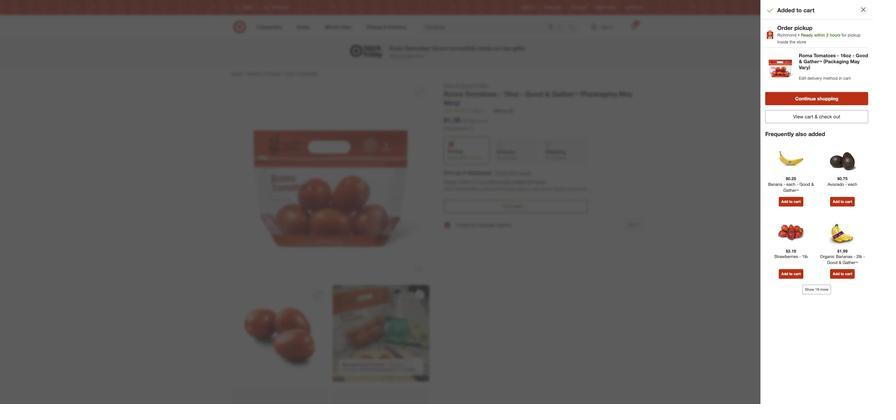 Task type: describe. For each thing, give the bounding box(es) containing it.
add to cart for banana
[[782, 200, 801, 204]]

shop all good & gather roma tomatoes - 16oz - good & gather™ (packaging may vary)
[[444, 83, 633, 107]]

grocery
[[247, 71, 262, 76]]

show
[[805, 288, 815, 292]]

view cart & check out
[[794, 114, 841, 120]]

roma inside shop all good & gather roma tomatoes - 16oz - good & gather™ (packaging may vary)
[[444, 90, 463, 98]]

also
[[796, 131, 807, 138]]

for inside ready within 2 hours for pickup inside the store we'll hold orders with fresh/frozen items until store close tomorrow.
[[490, 179, 496, 185]]

stores
[[520, 171, 531, 176]]

target for target circle
[[595, 5, 605, 10]]

not for shipping
[[546, 156, 552, 160]]

to for $0.75 avocado - each
[[841, 200, 845, 204]]

ends
[[390, 45, 403, 52]]

show 19 more
[[805, 288, 829, 292]]

tomatoes!
[[369, 363, 385, 368]]

pieces!
[[384, 373, 396, 377]]

the inside ends saturday! score incredible deals on top gifts get the deals now.
[[398, 54, 404, 59]]

the
[[389, 363, 395, 368]]

& inside $1.99 organic bananas - 2lb - good & gather™
[[839, 260, 842, 266]]

& inside roma tomatoes - 16oz - good & gather™ (packaging may vary)
[[799, 59, 803, 65]]

shipping not available
[[546, 149, 567, 160]]

2 vertical spatial store
[[542, 186, 552, 192]]

(
[[462, 119, 463, 124]]

cut
[[353, 373, 358, 377]]

order
[[778, 24, 793, 31]]

with
[[481, 186, 490, 192]]

hold
[[455, 186, 464, 192]]

gather
[[476, 83, 489, 88]]

3 / from the left
[[283, 71, 284, 76]]

continue shopping button
[[766, 92, 869, 106]]

produce
[[266, 71, 281, 76]]

find
[[625, 5, 632, 10]]

each for $0.75
[[849, 182, 858, 187]]

gifts
[[513, 45, 525, 52]]

all
[[455, 83, 459, 88]]

ready inside ready within 2 hours for pickup inside the store we'll hold orders with fresh/frozen items until store close tomorrow.
[[444, 179, 458, 185]]

hours inside 'pickup ready within 2 hours'
[[473, 156, 482, 160]]

pickup for for pickup inside the store
[[848, 32, 861, 37]]

add for organic
[[833, 272, 840, 277]]

maciigee
[[342, 363, 358, 368]]

find stores
[[625, 5, 643, 10]]

strawberries
[[775, 254, 798, 260]]

check
[[495, 171, 507, 176]]

order pickup
[[778, 24, 813, 31]]

to for $0.25 banana - each - good & gather™
[[790, 200, 793, 204]]

add for banana
[[782, 200, 789, 204]]

$1.99 organic bananas - 2lb - good & gather™
[[820, 249, 865, 266]]

tomorrow.
[[567, 186, 588, 192]]

cart down bananas
[[846, 272, 853, 277]]

vary) inside shop all good & gather roma tomatoes - 16oz - good & gather™ (packaging may vary)
[[444, 98, 460, 107]]

add to cart button for strawberries
[[779, 270, 804, 279]]

i'm
[[403, 368, 407, 372]]

weekly ad
[[545, 5, 562, 10]]

tomatoes inside shop all good & gather roma tomatoes - 16oz - good & gather™ (packaging may vary)
[[465, 90, 497, 98]]

search button
[[567, 20, 581, 35]]

target / grocery / produce / fresh vegetables
[[231, 71, 318, 76]]

2 / from the left
[[263, 71, 264, 76]]

pickup
[[448, 149, 463, 155]]

richmond • ready within 2 hours
[[778, 32, 842, 37]]

bananas
[[836, 254, 853, 260]]

19
[[816, 288, 820, 292]]

vary) inside roma tomatoes - 16oz - good & gather™ (packaging may vary)
[[799, 65, 811, 71]]

add to cart button for organic
[[831, 270, 855, 279]]

banana - each - good & gather™ image
[[776, 145, 806, 175]]

score
[[432, 45, 448, 52]]

gather™ inside $0.25 banana - each - good & gather™
[[784, 188, 799, 193]]

check
[[819, 114, 832, 120]]

1932 link
[[444, 108, 488, 115]]

in inside button
[[637, 223, 639, 227]]

registry link
[[522, 5, 535, 10]]

0 vertical spatial within
[[814, 32, 826, 37]]

dialog containing added to cart
[[761, 0, 873, 405]]

into
[[368, 373, 374, 377]]

for pickup inside the store
[[778, 32, 861, 44]]

continue
[[796, 96, 816, 102]]

roma tomatoes - 16oz - good &#38; gather&#8482; (packaging may vary), 2 of 5 image
[[231, 286, 328, 382]]

the inside ready within 2 hours for pickup inside the store we'll hold orders with fresh/frozen items until store close tomorrow.
[[527, 179, 534, 185]]

roma inside roma tomatoes - 16oz - good & gather™ (packaging may vary)
[[799, 53, 813, 59]]

small
[[375, 373, 383, 377]]

check other stores button
[[495, 170, 532, 177]]

$0.75 avocado - each
[[828, 176, 858, 187]]

the inside for pickup inside the store
[[790, 39, 796, 44]]

0 vertical spatial in
[[839, 76, 843, 81]]

target circle
[[595, 5, 615, 10]]

added to cart
[[778, 7, 815, 14]]

hours inside ready within 2 hours for pickup inside the store we'll hold orders with fresh/frozen items until store close tomorrow.
[[477, 179, 489, 185]]

tomatoes,
[[342, 368, 358, 372]]

gather™ inside $1.99 organic bananas - 2lb - good & gather™
[[843, 260, 858, 266]]

ad
[[557, 5, 562, 10]]

redcard link
[[571, 5, 586, 10]]

& inside $0.25 banana - each - good & gather™
[[812, 182, 814, 187]]

redcard
[[571, 5, 586, 10]]

good inside roma tomatoes - 16oz - good & gather™ (packaging may vary)
[[856, 53, 869, 59]]

1 vertical spatial richmond
[[449, 126, 468, 131]]

for inside for pickup inside the store
[[842, 32, 847, 37]]

2 inside dialog
[[827, 32, 829, 37]]

to inside great tomatoes! - the best tomatoes, they're always perfect and i'm able to easily cut them into small pieces!
[[416, 368, 419, 372]]

target for target / grocery / produce / fresh vegetables
[[231, 71, 243, 76]]

pickup for order pickup
[[795, 24, 813, 31]]

orders
[[466, 186, 480, 192]]

frequently also added
[[766, 131, 826, 138]]

What can we help you find? suggestions appear below search field
[[421, 20, 571, 34]]

add to cart for organic
[[833, 272, 853, 277]]

weekly
[[545, 5, 556, 10]]

pickup ready within 2 hours
[[448, 149, 482, 160]]

great
[[359, 363, 368, 368]]

until
[[531, 186, 540, 192]]

grocery link
[[247, 71, 262, 76]]

shopping
[[818, 96, 839, 102]]

check other stores
[[495, 171, 531, 176]]

$1.39 ( $0.09 /ounce )
[[444, 116, 488, 124]]

to for $3.19 strawberries - 1lb
[[790, 272, 793, 277]]

image gallery element
[[231, 83, 430, 405]]

view
[[794, 114, 804, 120]]

we'll
[[444, 186, 454, 192]]

ready within 2 hours for pickup inside the store we'll hold orders with fresh/frozen items until store close tomorrow.
[[444, 179, 588, 192]]

not for delivery
[[497, 156, 503, 160]]

13 link
[[628, 20, 641, 34]]

available for shipping
[[553, 156, 567, 160]]

$1.99
[[838, 249, 848, 254]]

ready inside 'pickup ready within 2 hours'
[[448, 156, 458, 160]]

1 vertical spatial at
[[444, 126, 448, 131]]

stores
[[633, 5, 643, 10]]



Task type: locate. For each thing, give the bounding box(es) containing it.
pickup inside for pickup inside the store
[[848, 32, 861, 37]]

on
[[494, 45, 501, 52]]

/ right target link
[[244, 71, 245, 76]]

cart right view
[[805, 114, 814, 120]]

2 available from the left
[[553, 156, 567, 160]]

each
[[787, 182, 796, 187], [849, 182, 858, 187]]

2 inside ready within 2 hours for pickup inside the store we'll hold orders with fresh/frozen items until store close tomorrow.
[[473, 179, 476, 185]]

0 horizontal spatial pickup
[[497, 179, 512, 185]]

0 horizontal spatial not
[[497, 156, 503, 160]]

2 up orders
[[473, 179, 476, 185]]

add down the avocado
[[833, 200, 840, 204]]

1 horizontal spatial each
[[849, 182, 858, 187]]

0 horizontal spatial for
[[490, 179, 496, 185]]

1 horizontal spatial 2
[[473, 179, 476, 185]]

add to cart for avocado
[[833, 200, 853, 204]]

0 horizontal spatial (packaging
[[581, 90, 617, 98]]

each down $0.25
[[787, 182, 796, 187]]

1 vertical spatial may
[[619, 90, 633, 98]]

at down the "$1.39" at the right
[[444, 126, 448, 131]]

inside up items at the top right of page
[[513, 179, 526, 185]]

available down delivery
[[504, 156, 518, 160]]

$0.09
[[463, 119, 473, 124]]

gather™ inside roma tomatoes - 16oz - good & gather™ (packaging may vary)
[[804, 59, 822, 65]]

at right "up"
[[462, 170, 467, 176]]

add to cart
[[782, 200, 801, 204], [833, 200, 853, 204], [782, 272, 801, 277], [833, 272, 853, 277]]

pick
[[444, 170, 454, 176]]

available for delivery
[[504, 156, 518, 160]]

tomatoes down gather
[[465, 90, 497, 98]]

)
[[486, 119, 488, 124]]

at right "only"
[[504, 109, 508, 114]]

0 horizontal spatial each
[[787, 182, 796, 187]]

within
[[814, 32, 826, 37], [459, 156, 469, 160], [459, 179, 472, 185]]

add to cart button down strawberries
[[779, 270, 804, 279]]

sign in button
[[625, 220, 642, 230]]

now.
[[416, 54, 424, 59]]

0 horizontal spatial richmond
[[449, 126, 468, 131]]

&
[[799, 59, 803, 65], [472, 83, 475, 88], [546, 90, 550, 98], [815, 114, 818, 120], [812, 182, 814, 187], [839, 260, 842, 266]]

1 vertical spatial tomatoes
[[465, 90, 497, 98]]

the
[[790, 39, 796, 44], [398, 54, 404, 59], [527, 179, 534, 185]]

within right • on the top right of the page
[[814, 32, 826, 37]]

the up until
[[527, 179, 534, 185]]

not down shipping
[[546, 156, 552, 160]]

$0.75
[[838, 176, 848, 181]]

0 vertical spatial 2
[[827, 32, 829, 37]]

1 vertical spatial deals
[[405, 54, 415, 59]]

for up roma tomatoes - 16oz - good & gather™ (packaging may vary) on the top
[[842, 32, 847, 37]]

add to cart button down the avocado
[[831, 197, 855, 207]]

add to cart down $0.25 banana - each - good & gather™ at the right top of page
[[782, 200, 801, 204]]

1 horizontal spatial deals
[[478, 45, 492, 52]]

0 vertical spatial deals
[[478, 45, 492, 52]]

pickup inside ready within 2 hours for pickup inside the store we'll hold orders with fresh/frozen items until store close tomorrow.
[[497, 179, 512, 185]]

0 horizontal spatial 16oz
[[504, 90, 519, 98]]

(packaging
[[824, 59, 849, 65], [581, 90, 617, 98]]

0 horizontal spatial inside
[[513, 179, 526, 185]]

available inside delivery not available
[[504, 156, 518, 160]]

tomatoes inside roma tomatoes - 16oz - good & gather™ (packaging may vary)
[[814, 53, 836, 59]]

$3.19 strawberries - 1lb
[[775, 249, 808, 260]]

add to cart down $1.99 organic bananas - 2lb - good & gather™
[[833, 272, 853, 277]]

1 vertical spatial hours
[[473, 156, 482, 160]]

within down pickup
[[459, 156, 469, 160]]

1 vertical spatial target
[[231, 71, 243, 76]]

delivery not available
[[497, 149, 518, 160]]

0 horizontal spatial deals
[[405, 54, 415, 59]]

1 vertical spatial inside
[[513, 179, 526, 185]]

2 horizontal spatial the
[[790, 39, 796, 44]]

cart up 'order pickup'
[[804, 7, 815, 14]]

avocado
[[828, 182, 845, 187]]

1 horizontal spatial /
[[263, 71, 264, 76]]

the down 'order pickup'
[[790, 39, 796, 44]]

0 horizontal spatial may
[[619, 90, 633, 98]]

2 vertical spatial within
[[459, 179, 472, 185]]

in right method
[[839, 76, 843, 81]]

2 vertical spatial ready
[[444, 179, 458, 185]]

0 horizontal spatial /
[[244, 71, 245, 76]]

add down strawberries
[[782, 272, 789, 277]]

ends saturday! score incredible deals on top gifts get the deals now.
[[390, 45, 525, 59]]

/ right grocery
[[263, 71, 264, 76]]

1 horizontal spatial not
[[546, 156, 552, 160]]

1 horizontal spatial for
[[842, 32, 847, 37]]

fresh
[[285, 71, 296, 76]]

fresh/frozen
[[491, 186, 517, 192]]

0 horizontal spatial available
[[504, 156, 518, 160]]

1 vertical spatial within
[[459, 156, 469, 160]]

0 horizontal spatial 2
[[470, 156, 472, 160]]

cart down $0.75 avocado - each
[[846, 200, 853, 204]]

sign in
[[628, 223, 639, 227]]

0 vertical spatial pickup
[[795, 24, 813, 31]]

0 vertical spatial vary)
[[799, 65, 811, 71]]

add to cart button down $1.99 organic bananas - 2lb - good & gather™
[[831, 270, 855, 279]]

1 vertical spatial 2
[[470, 156, 472, 160]]

or
[[472, 222, 476, 228]]

0 horizontal spatial target
[[231, 71, 243, 76]]

add to cart down the avocado
[[833, 200, 853, 204]]

in
[[839, 76, 843, 81], [637, 223, 639, 227]]

1 vertical spatial store
[[535, 179, 546, 185]]

in right the sign
[[637, 223, 639, 227]]

gather™
[[804, 59, 822, 65], [552, 90, 579, 98], [784, 188, 799, 193], [843, 260, 858, 266]]

only at
[[494, 109, 508, 114]]

•
[[798, 32, 800, 37]]

up
[[455, 170, 461, 176]]

each right the avocado
[[849, 182, 858, 187]]

great tomatoes! - the best tomatoes, they're always perfect and i'm able to easily cut them into small pieces!
[[342, 363, 419, 377]]

1 horizontal spatial vary)
[[799, 65, 811, 71]]

good inside $0.25 banana - each - good & gather™
[[800, 182, 810, 187]]

16oz inside roma tomatoes - 16oz - good & gather™ (packaging may vary)
[[841, 53, 852, 59]]

within inside ready within 2 hours for pickup inside the store we'll hold orders with fresh/frozen items until store close tomorrow.
[[459, 179, 472, 185]]

to right able
[[416, 368, 419, 372]]

out
[[834, 114, 841, 120]]

organic
[[820, 254, 835, 260]]

0 vertical spatial store
[[797, 39, 807, 44]]

find stores link
[[625, 5, 643, 10]]

shipping
[[546, 149, 566, 155]]

frequently
[[766, 131, 794, 138]]

deals left the on
[[478, 45, 492, 52]]

0 horizontal spatial roma
[[444, 90, 463, 98]]

inside down order
[[778, 39, 789, 44]]

avocado - each image
[[828, 145, 858, 175]]

good inside $1.99 organic bananas - 2lb - good & gather™
[[827, 260, 838, 266]]

$1.39
[[444, 116, 461, 124]]

they're
[[359, 368, 370, 372]]

strawberries - 1lb image
[[776, 218, 806, 248]]

0 horizontal spatial tomatoes
[[465, 90, 497, 98]]

target link
[[231, 71, 243, 76]]

the right get
[[398, 54, 404, 59]]

1 horizontal spatial richmond
[[468, 170, 491, 176]]

/ left fresh
[[283, 71, 284, 76]]

0 horizontal spatial vary)
[[444, 98, 460, 107]]

inside inside for pickup inside the store
[[778, 39, 789, 44]]

create
[[456, 222, 470, 228]]

0 vertical spatial the
[[790, 39, 796, 44]]

delivery
[[808, 76, 822, 81]]

2 horizontal spatial richmond
[[778, 32, 797, 37]]

1 vertical spatial for
[[490, 179, 496, 185]]

to for $1.99 organic bananas - 2lb - good & gather™
[[841, 272, 845, 277]]

cart down $0.25 banana - each - good & gather™ at the right top of page
[[794, 200, 801, 204]]

1 horizontal spatial roma
[[799, 53, 813, 59]]

shop
[[444, 83, 454, 88]]

deals left now.
[[405, 54, 415, 59]]

2lb
[[857, 254, 863, 260]]

to down $1.99 organic bananas - 2lb - good & gather™
[[841, 272, 845, 277]]

$3.19
[[786, 249, 796, 254]]

photo from maciigee, 3 of 5 image
[[333, 286, 430, 382]]

2 vertical spatial at
[[462, 170, 467, 176]]

ready up we'll
[[444, 179, 458, 185]]

to down $0.25 banana - each - good & gather™ at the right top of page
[[790, 200, 793, 204]]

at richmond
[[444, 126, 468, 131]]

easily
[[342, 373, 352, 377]]

to
[[797, 7, 802, 14], [790, 200, 793, 204], [841, 200, 845, 204], [790, 272, 793, 277], [841, 272, 845, 277], [416, 368, 419, 372]]

ready right • on the top right of the page
[[801, 32, 813, 37]]

0 vertical spatial may
[[851, 59, 860, 65]]

richmond button
[[468, 170, 491, 177]]

13
[[635, 21, 639, 25]]

available down shipping
[[553, 156, 567, 160]]

2 not from the left
[[546, 156, 552, 160]]

2 horizontal spatial /
[[283, 71, 284, 76]]

at
[[504, 109, 508, 114], [444, 126, 448, 131], [462, 170, 467, 176]]

and
[[396, 368, 402, 372]]

get
[[390, 54, 396, 59]]

2 up roma tomatoes - 16oz - good & gather™ (packaging may vary) on the top
[[827, 32, 829, 37]]

sign
[[628, 223, 636, 227]]

- inside $0.75 avocado - each
[[846, 182, 847, 187]]

not inside shipping not available
[[546, 156, 552, 160]]

1 vertical spatial the
[[398, 54, 404, 59]]

1 available from the left
[[504, 156, 518, 160]]

each for $0.25
[[787, 182, 796, 187]]

1 horizontal spatial pickup
[[795, 24, 813, 31]]

top
[[502, 45, 511, 52]]

2 vertical spatial the
[[527, 179, 534, 185]]

0 vertical spatial tomatoes
[[814, 53, 836, 59]]

1 vertical spatial in
[[637, 223, 639, 227]]

saturday!
[[405, 45, 431, 52]]

add to cart down strawberries
[[782, 272, 801, 277]]

0 vertical spatial roma
[[799, 53, 813, 59]]

2 horizontal spatial pickup
[[848, 32, 861, 37]]

2 horizontal spatial 2
[[827, 32, 829, 37]]

not
[[497, 156, 503, 160], [546, 156, 552, 160]]

store up until
[[535, 179, 546, 185]]

pick up at richmond
[[444, 170, 491, 176]]

2 up pick up at richmond
[[470, 156, 472, 160]]

2 vertical spatial pickup
[[497, 179, 512, 185]]

1 / from the left
[[244, 71, 245, 76]]

add to cart button for avocado
[[831, 197, 855, 207]]

each inside $0.25 banana - each - good & gather™
[[787, 182, 796, 187]]

0 vertical spatial hours
[[830, 32, 841, 37]]

0 vertical spatial ready
[[801, 32, 813, 37]]

continue shopping
[[796, 96, 839, 102]]

for down the check
[[490, 179, 496, 185]]

target
[[595, 5, 605, 10], [231, 71, 243, 76]]

add for strawberries
[[782, 272, 789, 277]]

1 horizontal spatial the
[[527, 179, 534, 185]]

/ounce
[[473, 119, 486, 124]]

$0.25 banana - each - good & gather™
[[768, 176, 814, 193]]

vary) up 1932 link
[[444, 98, 460, 107]]

hours up richmond button
[[473, 156, 482, 160]]

within up hold
[[459, 179, 472, 185]]

0 vertical spatial for
[[842, 32, 847, 37]]

16oz inside shop all good & gather roma tomatoes - 16oz - good & gather™ (packaging may vary)
[[504, 90, 519, 98]]

target left circle
[[595, 5, 605, 10]]

1 vertical spatial 16oz
[[504, 90, 519, 98]]

0 vertical spatial (packaging
[[824, 59, 849, 65]]

1 horizontal spatial 16oz
[[841, 53, 852, 59]]

manage
[[477, 222, 495, 228]]

store right until
[[542, 186, 552, 192]]

richmond
[[778, 32, 797, 37], [449, 126, 468, 131], [468, 170, 491, 176]]

ready
[[801, 32, 813, 37], [448, 156, 458, 160], [444, 179, 458, 185]]

hours up roma tomatoes - 16oz - good & gather™ (packaging may vary) on the top
[[830, 32, 841, 37]]

1 not from the left
[[497, 156, 503, 160]]

added
[[778, 7, 795, 14]]

roma down all
[[444, 90, 463, 98]]

roma tomatoes - 16oz - good &#38; gather&#8482; (packaging may vary), 1 of 5 image
[[231, 83, 430, 281]]

(packaging inside shop all good & gather roma tomatoes - 16oz - good & gather™ (packaging may vary)
[[581, 90, 617, 98]]

- inside great tomatoes! - the best tomatoes, they're always perfect and i'm able to easily cut them into small pieces!
[[386, 363, 388, 368]]

cart down strawberries
[[794, 272, 801, 277]]

1 horizontal spatial inside
[[778, 39, 789, 44]]

store inside for pickup inside the store
[[797, 39, 807, 44]]

1 each from the left
[[787, 182, 796, 187]]

1 horizontal spatial target
[[595, 5, 605, 10]]

2
[[827, 32, 829, 37], [470, 156, 472, 160], [473, 179, 476, 185]]

fresh vegetables link
[[285, 71, 318, 76]]

0 horizontal spatial the
[[398, 54, 404, 59]]

1 horizontal spatial available
[[553, 156, 567, 160]]

perfect
[[383, 368, 395, 372]]

$0.25
[[786, 176, 796, 181]]

not inside delivery not available
[[497, 156, 503, 160]]

add to cart button for banana
[[779, 197, 804, 207]]

organic bananas - 2lb - good & gather™ image
[[828, 218, 858, 248]]

1 horizontal spatial at
[[462, 170, 467, 176]]

0 vertical spatial at
[[504, 109, 508, 114]]

1 vertical spatial (packaging
[[581, 90, 617, 98]]

1932
[[472, 109, 482, 114]]

to right the added
[[797, 7, 802, 14]]

cart right method
[[844, 76, 851, 81]]

ready down pickup
[[448, 156, 458, 160]]

1 vertical spatial vary)
[[444, 98, 460, 107]]

1 vertical spatial pickup
[[848, 32, 861, 37]]

add to cart button down $0.25 banana - each - good & gather™ at the right top of page
[[779, 197, 804, 207]]

(packaging inside roma tomatoes - 16oz - good & gather™ (packaging may vary)
[[824, 59, 849, 65]]

vary)
[[799, 65, 811, 71], [444, 98, 460, 107]]

1 vertical spatial ready
[[448, 156, 458, 160]]

may inside roma tomatoes - 16oz - good & gather™ (packaging may vary)
[[851, 59, 860, 65]]

0 vertical spatial 16oz
[[841, 53, 852, 59]]

richmond down order
[[778, 32, 797, 37]]

search
[[567, 25, 581, 31]]

hours up with
[[477, 179, 489, 185]]

available inside shipping not available
[[553, 156, 567, 160]]

add down $1.99 organic bananas - 2lb - good & gather™
[[833, 272, 840, 277]]

richmond down the (
[[449, 126, 468, 131]]

not down delivery
[[497, 156, 503, 160]]

gather™ inside shop all good & gather roma tomatoes - 16oz - good & gather™ (packaging may vary)
[[552, 90, 579, 98]]

2 vertical spatial 2
[[473, 179, 476, 185]]

tomatoes down for pickup inside the store at the top of page
[[814, 53, 836, 59]]

richmond up with
[[468, 170, 491, 176]]

2 each from the left
[[849, 182, 858, 187]]

dialog
[[761, 0, 873, 405]]

to down the avocado
[[841, 200, 845, 204]]

2 vertical spatial richmond
[[468, 170, 491, 176]]

1 vertical spatial roma
[[444, 90, 463, 98]]

store down • on the top right of the page
[[797, 39, 807, 44]]

1 horizontal spatial may
[[851, 59, 860, 65]]

target left grocery link
[[231, 71, 243, 76]]

roma tomatoes - 16oz - good & gather™ (packaging may vary) image
[[766, 53, 796, 83]]

- inside $3.19 strawberries - 1lb
[[800, 254, 801, 260]]

add down $0.25 banana - each - good & gather™ at the right top of page
[[782, 200, 789, 204]]

other
[[509, 171, 518, 176]]

inside inside ready within 2 hours for pickup inside the store we'll hold orders with fresh/frozen items until store close tomorrow.
[[513, 179, 526, 185]]

1 horizontal spatial (packaging
[[824, 59, 849, 65]]

may inside shop all good & gather roma tomatoes - 16oz - good & gather™ (packaging may vary)
[[619, 90, 633, 98]]

2 vertical spatial hours
[[477, 179, 489, 185]]

edit
[[799, 76, 807, 81]]

1 horizontal spatial tomatoes
[[814, 53, 836, 59]]

0 vertical spatial inside
[[778, 39, 789, 44]]

0 horizontal spatial at
[[444, 126, 448, 131]]

close
[[554, 186, 565, 192]]

them
[[359, 373, 367, 377]]

0 vertical spatial richmond
[[778, 32, 797, 37]]

best
[[396, 363, 403, 368]]

2 horizontal spatial at
[[504, 109, 508, 114]]

available
[[504, 156, 518, 160], [553, 156, 567, 160]]

create or manage registry
[[456, 222, 512, 228]]

vary) up "edit" at the top right of the page
[[799, 65, 811, 71]]

0 horizontal spatial in
[[637, 223, 639, 227]]

add to cart for strawberries
[[782, 272, 801, 277]]

pickup
[[795, 24, 813, 31], [848, 32, 861, 37], [497, 179, 512, 185]]

within inside 'pickup ready within 2 hours'
[[459, 156, 469, 160]]

1 horizontal spatial in
[[839, 76, 843, 81]]

2 inside 'pickup ready within 2 hours'
[[470, 156, 472, 160]]

target inside 'link'
[[595, 5, 605, 10]]

to down strawberries
[[790, 272, 793, 277]]

roma down 'richmond • ready within 2 hours'
[[799, 53, 813, 59]]

0 vertical spatial target
[[595, 5, 605, 10]]

each inside $0.75 avocado - each
[[849, 182, 858, 187]]

add for avocado
[[833, 200, 840, 204]]



Task type: vqa. For each thing, say whether or not it's contained in the screenshot.
photo from Maciigee, 3 of 5
yes



